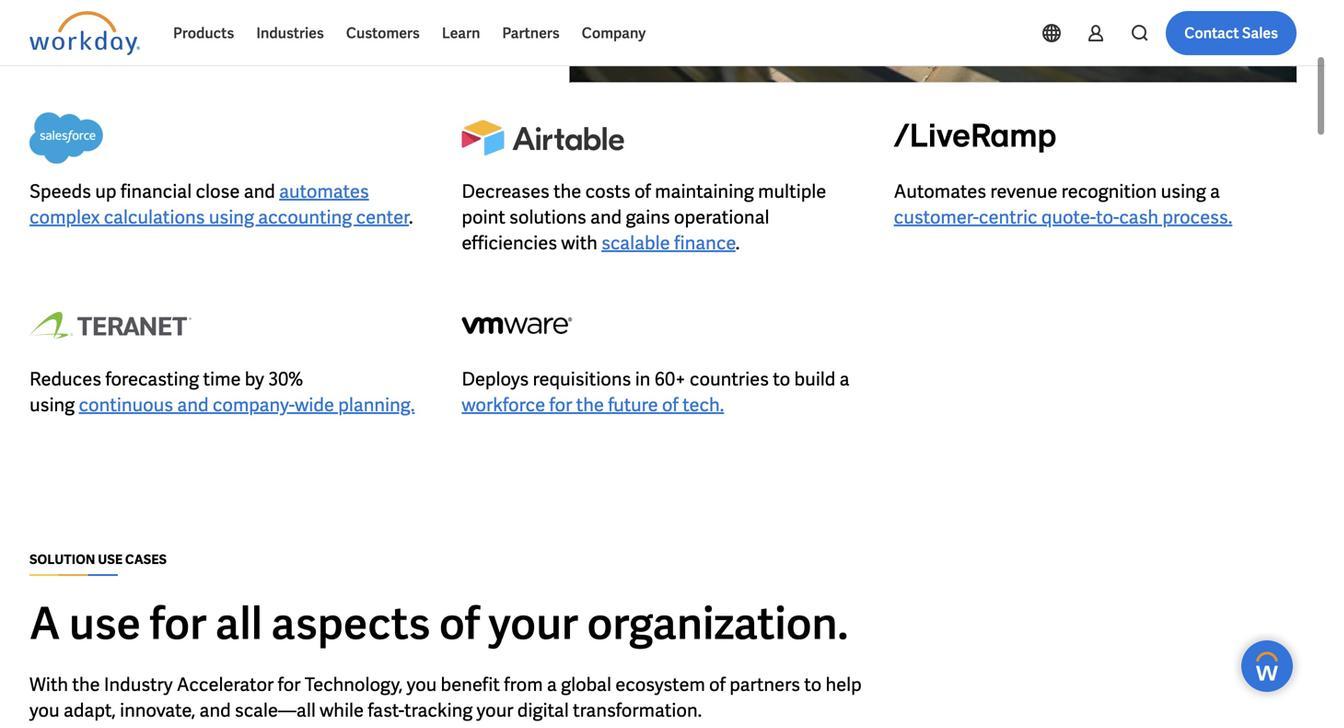 Task type: describe. For each thing, give the bounding box(es) containing it.
automates revenue recognition using a customer-centric quote-to-cash process.
[[894, 180, 1232, 229]]

products
[[173, 23, 234, 43]]

workforce
[[462, 393, 545, 417]]

contact
[[1184, 23, 1239, 43]]

global
[[561, 673, 611, 697]]

(2:08)
[[165, 22, 203, 41]]

60+
[[654, 367, 686, 391]]

process.
[[1162, 205, 1232, 229]]

up
[[95, 180, 117, 204]]

with the industry accelerator for technology, you benefit from a global ecosystem of partners to help you adapt, innovate, and scale—all while fast-tracking your digital transformation.
[[29, 673, 862, 723]]

digital
[[517, 699, 569, 723]]

all
[[215, 595, 262, 653]]

reduces
[[29, 367, 101, 391]]

aspects
[[271, 595, 430, 653]]

30%
[[268, 367, 303, 391]]

solution
[[29, 552, 95, 568]]

of inside deploys requisitions in 60+ countries to build a workforce for the future of tech.
[[662, 393, 679, 417]]

contact sales
[[1184, 23, 1278, 43]]

watch
[[77, 22, 121, 41]]

scalable finance link
[[601, 231, 736, 255]]

continuous
[[79, 393, 173, 417]]

salesforce.com image
[[29, 112, 104, 164]]

customers
[[346, 23, 420, 43]]

automates complex calculations using accounting center link
[[29, 180, 409, 229]]

multiple
[[758, 180, 826, 204]]

liveramp image
[[894, 112, 1056, 164]]

tracking
[[404, 699, 473, 723]]

innovate,
[[120, 699, 195, 723]]

. inside automates complex calculations using accounting center .
[[409, 205, 413, 229]]

close
[[196, 180, 240, 204]]

benefit
[[441, 673, 500, 697]]

0 horizontal spatial for
[[150, 595, 206, 653]]

scalable finance .
[[601, 231, 740, 255]]

with
[[29, 673, 68, 697]]

use
[[98, 552, 123, 568]]

centric
[[979, 205, 1037, 229]]

a use for all aspects of your organization.
[[29, 595, 848, 653]]

cases
[[125, 552, 167, 568]]

airtable logo image
[[462, 112, 624, 164]]

video
[[123, 22, 162, 41]]

and right close
[[244, 180, 275, 204]]

a inside automates revenue recognition using a customer-centric quote-to-cash process.
[[1210, 180, 1220, 204]]

contact sales link
[[1166, 11, 1297, 55]]

fast-
[[368, 699, 404, 723]]

cash
[[1119, 205, 1159, 229]]

center
[[356, 205, 409, 229]]

quote-
[[1041, 205, 1096, 229]]

industries button
[[245, 11, 335, 55]]

customers button
[[335, 11, 431, 55]]

transformation.
[[573, 699, 702, 723]]

accelerator
[[177, 673, 274, 697]]

industries
[[256, 23, 324, 43]]

in
[[635, 367, 650, 391]]

deploys requisitions in 60+ countries to build a workforce for the future of tech.
[[462, 367, 850, 417]]

adapt,
[[63, 699, 116, 723]]

future
[[608, 393, 658, 417]]

company button
[[571, 11, 657, 55]]

reduces forecasting time by 30% using
[[29, 367, 303, 417]]

use
[[69, 595, 141, 653]]

using for accounting
[[209, 205, 254, 229]]

watch video (2:08)
[[77, 22, 203, 41]]

and inside with the industry accelerator for technology, you benefit from a global ecosystem of partners to help you adapt, innovate, and scale—all while fast-tracking your digital transformation.
[[199, 699, 231, 723]]

build
[[794, 367, 836, 391]]

and inside decreases the costs of maintaining multiple point solutions and gains operational efficiencies with
[[590, 205, 622, 229]]

industry
[[104, 673, 173, 697]]

by
[[245, 367, 264, 391]]

company-
[[213, 393, 295, 417]]

teranet image
[[29, 300, 192, 352]]

time
[[203, 367, 241, 391]]

to inside deploys requisitions in 60+ countries to build a workforce for the future of tech.
[[773, 367, 790, 391]]

using inside the reduces forecasting time by 30% using
[[29, 393, 75, 417]]

0 horizontal spatial you
[[29, 699, 60, 723]]

partners
[[502, 23, 560, 43]]

with
[[561, 231, 597, 255]]

for inside with the industry accelerator for technology, you benefit from a global ecosystem of partners to help you adapt, innovate, and scale—all while fast-tracking your digital transformation.
[[278, 673, 301, 697]]

countries
[[690, 367, 769, 391]]

customer-
[[894, 205, 979, 229]]



Task type: vqa. For each thing, say whether or not it's contained in the screenshot.
right 'STORY'
no



Task type: locate. For each thing, give the bounding box(es) containing it.
revenue
[[990, 180, 1057, 204]]

of inside decreases the costs of maintaining multiple point solutions and gains operational efficiencies with
[[634, 180, 651, 204]]

you down "with"
[[29, 699, 60, 723]]

1 vertical spatial the
[[576, 393, 604, 417]]

efficiencies
[[462, 231, 557, 255]]

2 vertical spatial for
[[278, 673, 301, 697]]

a
[[29, 595, 60, 653]]

organization.
[[587, 595, 848, 653]]

workforce for the future of tech. link
[[462, 393, 724, 417]]

sales
[[1242, 23, 1278, 43]]

accounting
[[258, 205, 352, 229]]

using down close
[[209, 205, 254, 229]]

automates
[[279, 180, 369, 204]]

speeds
[[29, 180, 91, 204]]

to left "help"
[[804, 673, 822, 697]]

to
[[773, 367, 790, 391], [804, 673, 822, 697]]

0 horizontal spatial a
[[547, 673, 557, 697]]

decreases the costs of maintaining multiple point solutions and gains operational efficiencies with
[[462, 180, 826, 255]]

0 horizontal spatial using
[[29, 393, 75, 417]]

using up process.
[[1161, 180, 1206, 204]]

0 horizontal spatial to
[[773, 367, 790, 391]]

a right build
[[839, 367, 850, 391]]

continuous and company-wide planning. link
[[79, 393, 415, 417]]

a up digital
[[547, 673, 557, 697]]

the down requisitions
[[576, 393, 604, 417]]

a inside deploys requisitions in 60+ countries to build a workforce for the future of tech.
[[839, 367, 850, 391]]

0 vertical spatial using
[[1161, 180, 1206, 204]]

of
[[634, 180, 651, 204], [662, 393, 679, 417], [439, 595, 480, 653], [709, 673, 726, 697]]

watch video (2:08) link
[[29, 9, 221, 53]]

of up benefit
[[439, 595, 480, 653]]

speeds up financial close and
[[29, 180, 279, 204]]

2 horizontal spatial a
[[1210, 180, 1220, 204]]

and down accelerator
[[199, 699, 231, 723]]

1 horizontal spatial a
[[839, 367, 850, 391]]

a inside with the industry accelerator for technology, you benefit from a global ecosystem of partners to help you adapt, innovate, and scale—all while fast-tracking your digital transformation.
[[547, 673, 557, 697]]

to left build
[[773, 367, 790, 391]]

planning.
[[338, 393, 415, 417]]

complex
[[29, 205, 100, 229]]

scalable
[[601, 231, 670, 255]]

deploys
[[462, 367, 529, 391]]

of up gains
[[634, 180, 651, 204]]

partners
[[730, 673, 800, 697]]

ecosystem
[[615, 673, 705, 697]]

.
[[409, 205, 413, 229], [736, 231, 740, 255]]

. down operational
[[736, 231, 740, 255]]

1 horizontal spatial for
[[278, 673, 301, 697]]

you up tracking
[[407, 673, 437, 697]]

financial
[[120, 180, 192, 204]]

for up scale—all
[[278, 673, 301, 697]]

go to the homepage image
[[29, 11, 140, 55]]

decreases
[[462, 180, 550, 204]]

forecasting
[[105, 367, 199, 391]]

0 vertical spatial for
[[549, 393, 572, 417]]

solution use cases
[[29, 552, 167, 568]]

recognition
[[1061, 180, 1157, 204]]

2 vertical spatial a
[[547, 673, 557, 697]]

a
[[1210, 180, 1220, 204], [839, 367, 850, 391], [547, 673, 557, 697]]

maintaining
[[655, 180, 754, 204]]

0 horizontal spatial .
[[409, 205, 413, 229]]

calculations
[[104, 205, 205, 229]]

0 vertical spatial your
[[489, 595, 578, 653]]

of down 60+
[[662, 393, 679, 417]]

1 horizontal spatial to
[[804, 673, 822, 697]]

2 horizontal spatial using
[[1161, 180, 1206, 204]]

the up adapt,
[[72, 673, 100, 697]]

using inside automates complex calculations using accounting center .
[[209, 205, 254, 229]]

1 horizontal spatial using
[[209, 205, 254, 229]]

the inside with the industry accelerator for technology, you benefit from a global ecosystem of partners to help you adapt, innovate, and scale—all while fast-tracking your digital transformation.
[[72, 673, 100, 697]]

0 vertical spatial .
[[409, 205, 413, 229]]

2 horizontal spatial for
[[549, 393, 572, 417]]

1 vertical spatial to
[[804, 673, 822, 697]]

scale—all
[[235, 699, 316, 723]]

of inside with the industry accelerator for technology, you benefit from a global ecosystem of partners to help you adapt, innovate, and scale—all while fast-tracking your digital transformation.
[[709, 673, 726, 697]]

products button
[[162, 11, 245, 55]]

for down requisitions
[[549, 393, 572, 417]]

vmware image
[[462, 300, 572, 352]]

1 vertical spatial your
[[477, 699, 513, 723]]

. left point
[[409, 205, 413, 229]]

1 horizontal spatial .
[[736, 231, 740, 255]]

for left all at the bottom of page
[[150, 595, 206, 653]]

a up process.
[[1210, 180, 1220, 204]]

the
[[553, 180, 581, 204], [576, 393, 604, 417], [72, 673, 100, 697]]

point
[[462, 205, 505, 229]]

of left partners
[[709, 673, 726, 697]]

2 vertical spatial the
[[72, 673, 100, 697]]

your down benefit
[[477, 699, 513, 723]]

technology,
[[305, 673, 403, 697]]

1 vertical spatial using
[[209, 205, 254, 229]]

requisitions
[[533, 367, 631, 391]]

0 vertical spatial to
[[773, 367, 790, 391]]

learn button
[[431, 11, 491, 55]]

using inside automates revenue recognition using a customer-centric quote-to-cash process.
[[1161, 180, 1206, 204]]

1 vertical spatial .
[[736, 231, 740, 255]]

and down time
[[177, 393, 209, 417]]

the for ecosystem
[[72, 673, 100, 697]]

0 vertical spatial the
[[553, 180, 581, 204]]

1 horizontal spatial you
[[407, 673, 437, 697]]

help
[[826, 673, 862, 697]]

finance
[[674, 231, 736, 255]]

from
[[504, 673, 543, 697]]

and
[[244, 180, 275, 204], [590, 205, 622, 229], [177, 393, 209, 417], [199, 699, 231, 723]]

for inside deploys requisitions in 60+ countries to build a workforce for the future of tech.
[[549, 393, 572, 417]]

the inside decreases the costs of maintaining multiple point solutions and gains operational efficiencies with
[[553, 180, 581, 204]]

0 vertical spatial you
[[407, 673, 437, 697]]

the up solutions
[[553, 180, 581, 204]]

1 vertical spatial for
[[150, 595, 206, 653]]

automates complex calculations using accounting center .
[[29, 180, 413, 229]]

watch the more tech and media organizations choose workday video image
[[570, 0, 1297, 83]]

using down reduces
[[29, 393, 75, 417]]

0 vertical spatial a
[[1210, 180, 1220, 204]]

gains
[[626, 205, 670, 229]]

and down costs
[[590, 205, 622, 229]]

2 vertical spatial using
[[29, 393, 75, 417]]

continuous and company-wide planning.
[[79, 393, 415, 417]]

company
[[582, 23, 646, 43]]

using for a
[[1161, 180, 1206, 204]]

1 vertical spatial a
[[839, 367, 850, 391]]

the inside deploys requisitions in 60+ countries to build a workforce for the future of tech.
[[576, 393, 604, 417]]

automates
[[894, 180, 986, 204]]

tech.
[[682, 393, 724, 417]]

costs
[[585, 180, 631, 204]]

your inside with the industry accelerator for technology, you benefit from a global ecosystem of partners to help you adapt, innovate, and scale—all while fast-tracking your digital transformation.
[[477, 699, 513, 723]]

using
[[1161, 180, 1206, 204], [209, 205, 254, 229], [29, 393, 75, 417]]

to inside with the industry accelerator for technology, you benefit from a global ecosystem of partners to help you adapt, innovate, and scale—all while fast-tracking your digital transformation.
[[804, 673, 822, 697]]

1 vertical spatial you
[[29, 699, 60, 723]]

partners button
[[491, 11, 571, 55]]

your up from
[[489, 595, 578, 653]]

the for efficiencies
[[553, 180, 581, 204]]

while
[[320, 699, 364, 723]]

operational
[[674, 205, 769, 229]]

wide
[[295, 393, 334, 417]]



